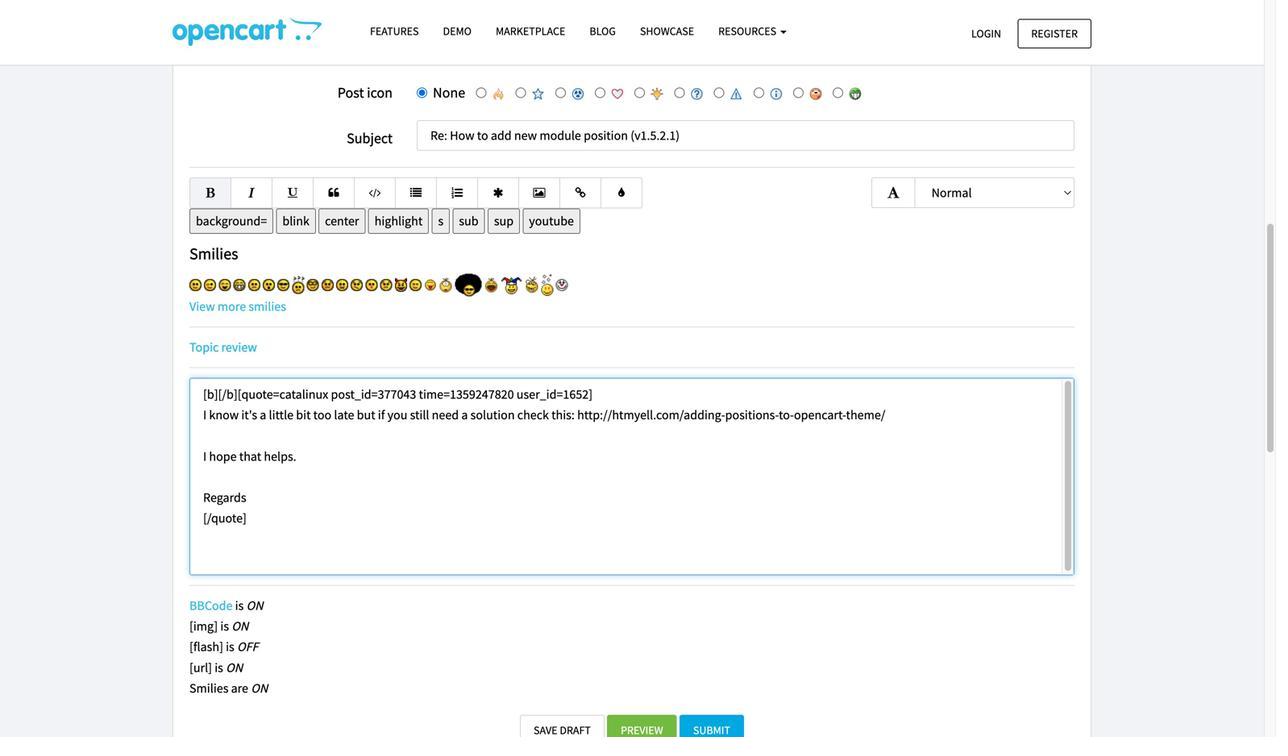 Task type: locate. For each thing, give the bounding box(es) containing it.
on
[[246, 598, 263, 614], [232, 618, 249, 634], [226, 659, 243, 676], [251, 680, 268, 696]]

youtube
[[529, 213, 574, 229]]

None submit
[[520, 715, 605, 737], [607, 715, 677, 737], [680, 715, 744, 737], [520, 715, 605, 737], [607, 715, 677, 737], [680, 715, 744, 737]]

0 horizontal spatial post
[[185, 16, 221, 40]]

smilies up ;) image
[[189, 244, 238, 264]]

background=
[[196, 213, 267, 229]]

sub
[[459, 213, 479, 229]]

0 vertical spatial smilies
[[189, 244, 238, 264]]

1 vertical spatial smilies
[[189, 680, 229, 696]]

Subject text field
[[417, 120, 1075, 151]]

:p image
[[424, 279, 436, 291]]

ordered list: e.g. [list=1][*]first point[/list] or [list=a][*]point a[/list] image
[[450, 187, 464, 199]]

smilies
[[189, 244, 238, 264], [189, 680, 229, 696]]

background= button
[[189, 209, 273, 234]]

None radio
[[476, 87, 487, 98], [516, 87, 526, 98], [555, 87, 566, 98], [635, 87, 645, 98], [674, 87, 685, 98], [754, 87, 764, 98], [793, 87, 804, 98], [833, 87, 844, 98], [476, 87, 487, 98], [516, 87, 526, 98], [555, 87, 566, 98], [635, 87, 645, 98], [674, 87, 685, 98], [754, 87, 764, 98], [793, 87, 804, 98], [833, 87, 844, 98]]

demo
[[443, 24, 472, 38]]

blog
[[590, 24, 616, 38]]

are
[[231, 680, 248, 696]]

view more smilies
[[189, 298, 286, 314]]

:o image
[[263, 279, 275, 291]]

^ ^ image
[[410, 279, 422, 291]]

1 horizontal spatial post
[[338, 83, 364, 102]]

login link
[[958, 19, 1015, 48]]

[url]
[[189, 659, 212, 676]]

;d image
[[234, 279, 246, 291]]

None radio
[[417, 87, 427, 98]]

features link
[[358, 17, 431, 45]]

is right bbcode
[[235, 598, 244, 614]]

demo link
[[431, 17, 484, 45]]

center
[[325, 213, 359, 229]]

[quote=catalinux post_id=377043 time=1359247820 user_id=1652] I know it's a little bit too late but if you still need a solution check this: http://htmyell.com/adding-positions-to-opencart-theme/  I hope that helps.  Regards [/quote] text field
[[189, 378, 1075, 575]]

showcase
[[640, 24, 694, 38]]

sub button
[[453, 209, 485, 234]]

post left "a" at the left
[[185, 16, 221, 40]]

0 vertical spatial post
[[185, 16, 221, 40]]

:) image
[[189, 279, 202, 291]]

is
[[235, 598, 244, 614], [220, 618, 229, 634], [226, 639, 234, 655], [215, 659, 223, 676]]

:( image
[[248, 279, 260, 291]]

post left icon
[[338, 83, 364, 102]]

1 vertical spatial post
[[338, 83, 364, 102]]

resources link
[[707, 17, 799, 45]]

??? image
[[292, 276, 304, 294]]

None radio
[[595, 87, 606, 98], [714, 87, 725, 98], [595, 87, 606, 98], [714, 87, 725, 98]]

:drunk: image
[[541, 274, 554, 296]]

smilies down [url]
[[189, 680, 229, 696]]

: x image
[[336, 279, 348, 291]]

quote text: [quote]text[/quote] image
[[327, 187, 341, 199]]

1 smilies from the top
[[189, 244, 238, 264]]

s
[[438, 213, 444, 229]]

blink
[[283, 213, 310, 229]]

[img]
[[189, 618, 218, 634]]

list item: [*]text image
[[491, 187, 506, 199]]

topic review link
[[189, 339, 257, 355]]

2 smilies from the top
[[189, 680, 229, 696]]

subject
[[347, 129, 393, 147]]

icon
[[367, 83, 393, 102]]

font colour: [color=red]text[/color] or [color=#ff0000]text[/color] image
[[614, 187, 629, 199]]

post for post icon
[[338, 83, 364, 102]]

: * image
[[366, 279, 378, 291]]

topic
[[189, 339, 219, 355]]

youtube button
[[523, 209, 581, 234]]

is right [url]
[[215, 659, 223, 676]]

view more smilies link
[[189, 298, 286, 314]]

post
[[185, 16, 221, 40], [338, 83, 364, 102]]

insert url: [url]http://url[/url] or [url=http://url]url text[/url] image
[[573, 187, 588, 199]]



Task type: describe. For each thing, give the bounding box(es) containing it.
resources
[[719, 24, 779, 38]]

8) image
[[278, 279, 290, 291]]

more
[[218, 298, 246, 314]]

post a reply
[[185, 16, 279, 40]]

a
[[225, 16, 234, 40]]

: \ image
[[351, 279, 363, 291]]

:joker: image
[[501, 276, 523, 294]]

showcase link
[[628, 17, 707, 45]]

:crazy: image
[[525, 276, 539, 294]]

bbcode link
[[189, 598, 233, 614]]

:clown: image
[[556, 279, 568, 291]]

post icon
[[338, 83, 393, 102]]

s button
[[432, 209, 450, 234]]

>:d image
[[395, 278, 407, 292]]

bold text: [b]text[/b] image
[[203, 187, 218, 199]]

font image
[[885, 186, 902, 199]]

bbcode is on [img] is on [flash] is off [url] is on smilies are on
[[189, 598, 268, 696]]

features
[[370, 24, 419, 38]]

post for post a reply
[[185, 16, 221, 40]]

is left off
[[226, 639, 234, 655]]

:d image
[[219, 279, 231, 291]]

register
[[1032, 26, 1078, 41]]

insert image: [img]http://image_url[/img] image
[[532, 187, 547, 199]]

marketplace link
[[484, 17, 578, 45]]

highlight button
[[368, 209, 429, 234]]

[flash]
[[189, 639, 223, 655]]

login
[[972, 26, 1002, 41]]

underline text: [u]text[/u] image
[[285, 187, 300, 199]]

smilies inside bbcode is on [img] is on [flash] is off [url] is on smilies are on
[[189, 680, 229, 696]]

none
[[433, 83, 465, 102]]

:laugh: image
[[485, 277, 498, 293]]

topic review
[[189, 339, 257, 355]]

review
[[221, 339, 257, 355]]

: [ image
[[322, 279, 334, 291]]

::) image
[[307, 279, 319, 291]]

code display: [code]code[/code] image
[[368, 187, 382, 199]]

:'( image
[[380, 279, 392, 291]]

view
[[189, 298, 215, 314]]

bbcode
[[189, 598, 233, 614]]

smilies
[[249, 298, 286, 314]]

off
[[237, 639, 258, 655]]

blog link
[[578, 17, 628, 45]]

;) image
[[204, 279, 216, 291]]

reply
[[238, 16, 279, 40]]

:choke: image
[[439, 277, 453, 293]]

sup
[[494, 213, 514, 229]]

highlight
[[375, 213, 423, 229]]

o0 image
[[455, 274, 482, 296]]

blink button
[[276, 209, 316, 234]]

center button
[[319, 209, 366, 234]]

register link
[[1018, 19, 1092, 48]]

marketplace
[[496, 24, 566, 38]]

is right [img]
[[220, 618, 229, 634]]

list: [list][*]text[/list] image
[[409, 187, 423, 199]]

sup button
[[488, 209, 520, 234]]

italic text: [i]text[/i] image
[[244, 187, 259, 199]]



Task type: vqa. For each thing, say whether or not it's contained in the screenshot.
^ ^ image
yes



